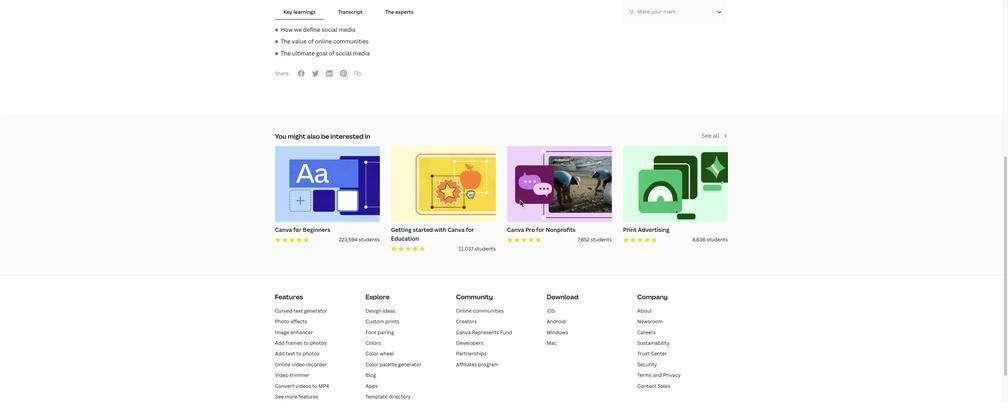 Task type: locate. For each thing, give the bounding box(es) containing it.
the down how
[[281, 38, 291, 45]]

color up blog "link"
[[366, 361, 379, 368]]

for right pro
[[537, 226, 545, 234]]

key learnings button
[[275, 5, 324, 19]]

generator for color palette generator
[[398, 361, 422, 368]]

enhancer
[[291, 329, 313, 336]]

1 vertical spatial add
[[275, 350, 285, 357]]

1 horizontal spatial to
[[304, 340, 309, 346]]

for up 11,037
[[466, 226, 474, 234]]

the left experts
[[385, 9, 394, 15]]

1 vertical spatial communities
[[473, 307, 504, 314]]

see all
[[702, 132, 720, 140]]

getting started with canva for education link
[[391, 225, 496, 245]]

might
[[288, 132, 306, 140]]

1 vertical spatial generator
[[398, 361, 422, 368]]

affiliates
[[456, 361, 477, 368]]

windows link
[[547, 329, 569, 336]]

features
[[275, 293, 303, 301]]

color
[[366, 350, 379, 357], [366, 361, 379, 368]]

1 vertical spatial online
[[275, 361, 291, 368]]

you
[[275, 132, 287, 140]]

add frames to photos link
[[275, 340, 327, 346]]

2 vertical spatial to
[[312, 382, 318, 389]]

windows
[[547, 329, 569, 336]]

convert videos to mp4
[[275, 382, 329, 389]]

center
[[651, 350, 667, 357]]

8,636 students
[[693, 236, 728, 243]]

photos for add frames to photos
[[310, 340, 327, 346]]

0 horizontal spatial generator
[[304, 307, 328, 314]]

students right 223,594
[[359, 236, 380, 243]]

canva for canva for beginners
[[275, 226, 292, 234]]

photos up recorder
[[303, 350, 320, 357]]

canva left beginners
[[275, 226, 292, 234]]

custom prints
[[366, 318, 400, 325]]

canva right the with
[[448, 226, 465, 234]]

trust center link
[[638, 350, 667, 357]]

communities down community
[[473, 307, 504, 314]]

photo effects link
[[275, 318, 307, 325]]

the ultimate goal of social media
[[281, 49, 370, 57]]

1 vertical spatial the
[[281, 38, 291, 45]]

canva inside getting started with canva for education
[[448, 226, 465, 234]]

students right 8,636
[[707, 236, 728, 243]]

color down the colors "link"
[[366, 350, 379, 357]]

see for see more features
[[275, 393, 284, 400]]

download
[[547, 293, 579, 301]]

for left beginners
[[294, 226, 302, 234]]

online for online communities
[[456, 307, 472, 314]]

mp4
[[319, 382, 329, 389]]

social right goal
[[336, 49, 352, 57]]

1 vertical spatial social
[[336, 49, 352, 57]]

2 horizontal spatial for
[[537, 226, 545, 234]]

1 vertical spatial see
[[275, 393, 284, 400]]

we
[[294, 26, 302, 33]]

palette
[[380, 361, 397, 368]]

trust
[[638, 350, 650, 357]]

1 add from the top
[[275, 340, 285, 346]]

getting started with canva for education image
[[391, 146, 496, 223]]

canva for canva represents fund
[[456, 329, 471, 336]]

key learnings
[[284, 9, 316, 15]]

8,636
[[693, 236, 706, 243]]

about link
[[638, 307, 652, 314]]

sales
[[658, 382, 671, 389]]

add
[[275, 340, 285, 346], [275, 350, 285, 357]]

community
[[456, 293, 493, 301]]

template directory
[[366, 393, 411, 400]]

the inside button
[[385, 9, 394, 15]]

affiliates program
[[456, 361, 499, 368]]

0 vertical spatial text
[[294, 307, 303, 314]]

mac
[[547, 340, 557, 346]]

1 horizontal spatial see
[[702, 132, 712, 140]]

2 vertical spatial the
[[281, 49, 291, 57]]

add up "video"
[[275, 350, 285, 357]]

beginners
[[303, 226, 331, 234]]

creators
[[456, 318, 477, 325]]

interested
[[331, 132, 364, 140]]

the experts button
[[377, 5, 422, 19]]

prints
[[386, 318, 400, 325]]

online up "video"
[[275, 361, 291, 368]]

canva pro for nonprofits image
[[507, 146, 612, 223]]

font pairing
[[366, 329, 394, 336]]

see more features
[[275, 393, 319, 400]]

media
[[339, 26, 356, 33], [353, 49, 370, 57]]

to left mp4
[[312, 382, 318, 389]]

custom prints link
[[366, 318, 400, 325]]

blog
[[366, 372, 376, 378]]

canva left pro
[[507, 226, 524, 234]]

1 vertical spatial text
[[286, 350, 295, 357]]

1 vertical spatial color
[[366, 361, 379, 368]]

photos down enhancer
[[310, 340, 327, 346]]

canva for canva pro for nonprofits
[[507, 226, 524, 234]]

color for color wheel
[[366, 350, 379, 357]]

social up the value of online communities
[[322, 26, 338, 33]]

2 color from the top
[[366, 361, 379, 368]]

canva down creators link
[[456, 329, 471, 336]]

ultimate
[[292, 49, 315, 57]]

0 vertical spatial photos
[[310, 340, 327, 346]]

value
[[292, 38, 307, 45]]

see left more
[[275, 393, 284, 400]]

contact sales link
[[638, 382, 671, 389]]

to for text
[[297, 350, 302, 357]]

print advertising link
[[623, 225, 728, 236]]

0 vertical spatial color
[[366, 350, 379, 357]]

canva pro for nonprofits link
[[507, 225, 612, 236]]

print
[[623, 226, 637, 234]]

developers link
[[456, 340, 484, 346]]

0 vertical spatial add
[[275, 340, 285, 346]]

generator up effects
[[304, 307, 328, 314]]

effects
[[291, 318, 307, 325]]

text for add
[[286, 350, 295, 357]]

.
[[634, 8, 635, 15]]

0 vertical spatial online
[[456, 307, 472, 314]]

223,594 students
[[339, 236, 380, 243]]

security
[[638, 361, 658, 368]]

partnerships
[[456, 350, 487, 357]]

0 vertical spatial the
[[385, 9, 394, 15]]

represents
[[472, 329, 499, 336]]

newsroom
[[638, 318, 663, 325]]

online communities
[[456, 307, 504, 314]]

1 color from the top
[[366, 350, 379, 357]]

generator right palette at the left of page
[[398, 361, 422, 368]]

0 horizontal spatial for
[[294, 226, 302, 234]]

2 horizontal spatial to
[[312, 382, 318, 389]]

online for online video recorder
[[275, 361, 291, 368]]

print advertising
[[623, 226, 670, 234]]

students right "7,852"
[[591, 236, 612, 243]]

0 vertical spatial to
[[304, 340, 309, 346]]

1 vertical spatial to
[[297, 350, 302, 357]]

photo effects
[[275, 318, 307, 325]]

1 horizontal spatial online
[[456, 307, 472, 314]]

0 horizontal spatial to
[[297, 350, 302, 357]]

see left all
[[702, 132, 712, 140]]

and
[[653, 372, 662, 378]]

1 horizontal spatial for
[[466, 226, 474, 234]]

0 horizontal spatial online
[[275, 361, 291, 368]]

0 vertical spatial social
[[322, 26, 338, 33]]

terms and privacy link
[[638, 372, 681, 378]]

0 horizontal spatial see
[[275, 393, 284, 400]]

your
[[652, 8, 663, 15]]

design
[[366, 307, 382, 314]]

see for see all
[[702, 132, 712, 140]]

text up effects
[[294, 307, 303, 314]]

to up the video
[[297, 350, 302, 357]]

students right 11,037
[[475, 245, 496, 252]]

features
[[299, 393, 319, 400]]

1 vertical spatial photos
[[303, 350, 320, 357]]

3 for from the left
[[537, 226, 545, 234]]

0 vertical spatial generator
[[304, 307, 328, 314]]

to down enhancer
[[304, 340, 309, 346]]

0 vertical spatial of
[[308, 38, 314, 45]]

1 horizontal spatial of
[[329, 49, 335, 57]]

image enhancer
[[275, 329, 313, 336]]

add for add text to photos
[[275, 350, 285, 357]]

online up creators
[[456, 307, 472, 314]]

to
[[304, 340, 309, 346], [297, 350, 302, 357], [312, 382, 318, 389]]

the left the ultimate
[[281, 49, 291, 57]]

students
[[359, 236, 380, 243], [591, 236, 612, 243], [707, 236, 728, 243], [475, 245, 496, 252]]

of right value
[[308, 38, 314, 45]]

the experts
[[385, 9, 414, 15]]

fund
[[500, 329, 513, 336]]

1 for from the left
[[294, 226, 302, 234]]

apps link
[[366, 382, 378, 389]]

0 vertical spatial see
[[702, 132, 712, 140]]

image enhancer link
[[275, 329, 313, 336]]

2 for from the left
[[466, 226, 474, 234]]

2 add from the top
[[275, 350, 285, 357]]

photos for add text to photos
[[303, 350, 320, 357]]

of right goal
[[329, 49, 335, 57]]

0 horizontal spatial communities
[[333, 38, 369, 45]]

security link
[[638, 361, 658, 368]]

ios link
[[547, 307, 555, 314]]

1 horizontal spatial generator
[[398, 361, 422, 368]]

communities right the online in the left top of the page
[[333, 38, 369, 45]]

text down frames
[[286, 350, 295, 357]]

with
[[435, 226, 447, 234]]

add down image
[[275, 340, 285, 346]]

nonprofits
[[546, 226, 576, 234]]

the value of online communities
[[281, 38, 369, 45]]

color palette generator link
[[366, 361, 422, 368]]

0 vertical spatial media
[[339, 26, 356, 33]]



Task type: vqa. For each thing, say whether or not it's contained in the screenshot.
the bottom the Create
no



Task type: describe. For each thing, give the bounding box(es) containing it.
ideas
[[383, 307, 396, 314]]

1 vertical spatial media
[[353, 49, 370, 57]]

to for frames
[[304, 340, 309, 346]]

students for print advertising
[[707, 236, 728, 243]]

contact sales
[[638, 382, 671, 389]]

photo
[[275, 318, 290, 325]]

generator for curved text generator
[[304, 307, 328, 314]]

0 vertical spatial communities
[[333, 38, 369, 45]]

online communities link
[[456, 307, 504, 314]]

to for videos
[[312, 382, 318, 389]]

template directory link
[[366, 393, 411, 400]]

make
[[638, 8, 650, 15]]

online video recorder
[[275, 361, 327, 368]]

video trimmer link
[[275, 372, 309, 378]]

0 horizontal spatial of
[[308, 38, 314, 45]]

sustainability link
[[638, 340, 670, 346]]

video
[[292, 361, 305, 368]]

11,037
[[459, 245, 474, 252]]

creators link
[[456, 318, 477, 325]]

newsroom link
[[638, 318, 663, 325]]

android link
[[547, 318, 566, 325]]

7,852
[[578, 236, 590, 243]]

the for the value of online communities
[[281, 38, 291, 45]]

font
[[366, 329, 377, 336]]

add frames to photos
[[275, 340, 327, 346]]

all
[[713, 132, 720, 140]]

text for curved
[[294, 307, 303, 314]]

transcript
[[338, 9, 363, 15]]

wheel
[[380, 350, 394, 357]]

sustainability
[[638, 340, 670, 346]]

getting
[[391, 226, 412, 234]]

custom
[[366, 318, 384, 325]]

advertising
[[638, 226, 670, 234]]

share
[[275, 70, 289, 77]]

program
[[478, 361, 499, 368]]

mark
[[664, 8, 676, 15]]

canva represents fund
[[456, 329, 513, 336]]

students for getting started with canva for education
[[475, 245, 496, 252]]

canva for beginners link
[[275, 225, 380, 236]]

explore
[[366, 293, 390, 301]]

ds lp course thumbnails (1) image
[[275, 146, 380, 223]]

design ideas link
[[366, 307, 396, 314]]

the for the ultimate goal of social media
[[281, 49, 291, 57]]

curved text generator
[[275, 307, 328, 314]]

more
[[285, 393, 298, 400]]

1 horizontal spatial communities
[[473, 307, 504, 314]]

careers
[[638, 329, 656, 336]]

add text to photos link
[[275, 350, 320, 357]]

getting started with canva for education
[[391, 226, 474, 243]]

careers link
[[638, 329, 656, 336]]

trimmer
[[290, 372, 309, 378]]

convert videos to mp4 link
[[275, 382, 329, 389]]

canva represents fund link
[[456, 329, 513, 336]]

see more features link
[[275, 393, 319, 400]]

also
[[307, 132, 320, 140]]

students for canva pro for nonprofits
[[591, 236, 612, 243]]

frames
[[286, 340, 303, 346]]

mac link
[[547, 340, 557, 346]]

curved
[[275, 307, 292, 314]]

print advertising image
[[623, 146, 728, 223]]

be
[[321, 132, 329, 140]]

how we define social media
[[281, 26, 356, 33]]

color for color palette generator
[[366, 361, 379, 368]]

add for add frames to photos
[[275, 340, 285, 346]]

online
[[315, 38, 332, 45]]

color wheel link
[[366, 350, 394, 357]]

online video recorder link
[[275, 361, 327, 368]]

1 vertical spatial of
[[329, 49, 335, 57]]

for inside getting started with canva for education
[[466, 226, 474, 234]]

design ideas
[[366, 307, 396, 314]]

the for the experts
[[385, 9, 394, 15]]

blog link
[[366, 372, 376, 378]]

convert
[[275, 382, 294, 389]]

android
[[547, 318, 566, 325]]

11,037 students
[[459, 245, 496, 252]]

7,852 students
[[578, 236, 612, 243]]

template
[[366, 393, 388, 400]]

canva for beginners
[[275, 226, 331, 234]]

affiliates program link
[[456, 361, 499, 368]]

apps
[[366, 382, 378, 389]]

about
[[638, 307, 652, 314]]

videos
[[296, 382, 311, 389]]

color palette generator
[[366, 361, 422, 368]]

canva pro for nonprofits
[[507, 226, 576, 234]]

223,594
[[339, 236, 358, 243]]

terms and privacy
[[638, 372, 681, 378]]

12
[[629, 8, 634, 15]]

video trimmer
[[275, 372, 309, 378]]

add text to photos
[[275, 350, 320, 357]]

image
[[275, 329, 289, 336]]

students for canva for beginners
[[359, 236, 380, 243]]



